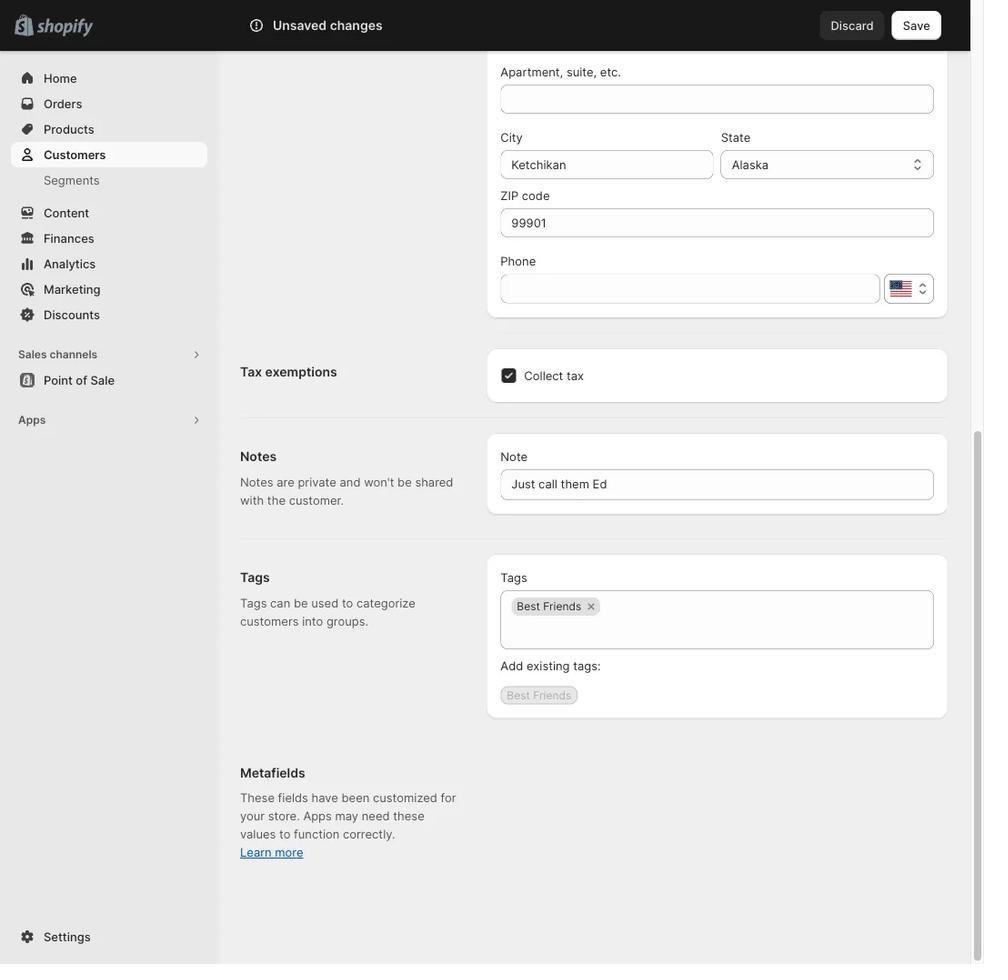 Task type: vqa. For each thing, say whether or not it's contained in the screenshot.
Tags field
yes



Task type: locate. For each thing, give the bounding box(es) containing it.
tags
[[240, 570, 270, 586], [501, 571, 528, 585], [240, 596, 267, 611]]

search
[[251, 18, 290, 32]]

are
[[277, 475, 295, 489]]

1 horizontal spatial apps
[[303, 810, 332, 824]]

search button
[[222, 11, 749, 40]]

learn
[[240, 846, 272, 860]]

ZIP code text field
[[501, 209, 934, 238]]

0 vertical spatial apps
[[18, 414, 46, 427]]

customer.
[[289, 494, 344, 508]]

notes inside notes are private and won't be shared with the customer.
[[240, 475, 273, 489]]

city
[[501, 131, 523, 145]]

to down store.
[[279, 828, 291, 842]]

point
[[44, 373, 73, 387]]

these fields have been customized for your store. apps may need these values to function correctly. learn more
[[240, 792, 456, 860]]

finances link
[[11, 226, 207, 251]]

0 horizontal spatial apps
[[18, 414, 46, 427]]

1 notes from the top
[[240, 449, 277, 465]]

channels
[[50, 348, 97, 361]]

store.
[[268, 810, 300, 824]]

correctly.
[[343, 828, 395, 842]]

2 notes from the top
[[240, 475, 273, 489]]

changes
[[330, 18, 383, 33]]

private
[[298, 475, 336, 489]]

been
[[342, 792, 370, 806]]

apps inside apps button
[[18, 414, 46, 427]]

with
[[240, 494, 264, 508]]

Phone text field
[[501, 275, 881, 304]]

City text field
[[501, 151, 714, 180]]

1 vertical spatial be
[[294, 596, 308, 611]]

settings
[[44, 930, 91, 944]]

for
[[441, 792, 456, 806]]

point of sale
[[44, 373, 115, 387]]

exemptions
[[265, 365, 337, 380]]

of
[[76, 373, 87, 387]]

0 vertical spatial notes
[[240, 449, 277, 465]]

be right can
[[294, 596, 308, 611]]

home
[[44, 71, 77, 85]]

1 horizontal spatial to
[[342, 596, 353, 611]]

sales channels
[[18, 348, 97, 361]]

to
[[342, 596, 353, 611], [279, 828, 291, 842]]

be inside notes are private and won't be shared with the customer.
[[398, 475, 412, 489]]

collect
[[524, 369, 563, 383]]

fields
[[278, 792, 308, 806]]

0 vertical spatial be
[[398, 475, 412, 489]]

0 horizontal spatial be
[[294, 596, 308, 611]]

unsaved
[[273, 18, 327, 33]]

zip
[[501, 189, 519, 203]]

products
[[44, 122, 94, 136]]

these
[[393, 810, 425, 824]]

may
[[335, 810, 359, 824]]

apps down point
[[18, 414, 46, 427]]

analytics link
[[11, 251, 207, 277]]

apps
[[18, 414, 46, 427], [303, 810, 332, 824]]

learn more link
[[240, 846, 303, 860]]

customers link
[[11, 142, 207, 167]]

notes are private and won't be shared with the customer.
[[240, 475, 454, 508]]

1 vertical spatial apps
[[303, 810, 332, 824]]

segments
[[44, 173, 100, 187]]

notes
[[240, 449, 277, 465], [240, 475, 273, 489]]

apps up function
[[303, 810, 332, 824]]

1 horizontal spatial be
[[398, 475, 412, 489]]

orders link
[[11, 91, 207, 116]]

shared
[[415, 475, 454, 489]]

customers
[[240, 615, 299, 629]]

discard button
[[820, 11, 885, 40]]

groups.
[[327, 615, 369, 629]]

can
[[270, 596, 291, 611]]

0 horizontal spatial to
[[279, 828, 291, 842]]

categorize
[[357, 596, 416, 611]]

0 vertical spatial to
[[342, 596, 353, 611]]

to up groups.
[[342, 596, 353, 611]]

1 vertical spatial to
[[279, 828, 291, 842]]

tags inside tags can be used to categorize customers into groups.
[[240, 596, 267, 611]]

metafields
[[240, 766, 305, 781]]

note
[[501, 450, 528, 464]]

home link
[[11, 66, 207, 91]]

more
[[275, 846, 303, 860]]

be right won't
[[398, 475, 412, 489]]

analytics
[[44, 257, 96, 271]]

sale
[[90, 373, 115, 387]]

be
[[398, 475, 412, 489], [294, 596, 308, 611]]

content
[[44, 206, 89, 220]]

1 vertical spatial notes
[[240, 475, 273, 489]]

friends
[[543, 600, 582, 614]]

state
[[721, 131, 751, 145]]

marketing link
[[11, 277, 207, 302]]



Task type: describe. For each thing, give the bounding box(es) containing it.
finances
[[44, 231, 94, 245]]

segments link
[[11, 167, 207, 193]]

your
[[240, 810, 265, 824]]

etc.
[[600, 65, 621, 79]]

used
[[311, 596, 339, 611]]

unsaved changes
[[273, 18, 383, 33]]

need
[[362, 810, 390, 824]]

Note text field
[[501, 470, 934, 501]]

products link
[[11, 116, 207, 142]]

to inside these fields have been customized for your store. apps may need these values to function correctly. learn more
[[279, 828, 291, 842]]

best friends
[[517, 600, 582, 614]]

sales channels button
[[11, 342, 207, 368]]

orders
[[44, 96, 82, 111]]

customers
[[44, 147, 106, 161]]

point of sale link
[[11, 368, 207, 393]]

tax exemptions
[[240, 365, 337, 380]]

discounts
[[44, 308, 100, 322]]

existing
[[527, 659, 570, 673]]

save
[[903, 18, 931, 32]]

and
[[340, 475, 361, 489]]

notes for notes are private and won't be shared with the customer.
[[240, 475, 273, 489]]

save button
[[892, 11, 942, 40]]

collect tax
[[524, 369, 584, 383]]

add existing tags:
[[501, 659, 601, 673]]

phone
[[501, 254, 536, 268]]

apps button
[[11, 408, 207, 433]]

discard
[[831, 18, 874, 32]]

won't
[[364, 475, 394, 489]]

tax
[[240, 365, 262, 380]]

content link
[[11, 200, 207, 226]]

settings link
[[11, 924, 207, 950]]

apps inside these fields have been customized for your store. apps may need these values to function correctly. learn more
[[303, 810, 332, 824]]

into
[[302, 615, 323, 629]]

point of sale button
[[0, 368, 218, 393]]

apartment,
[[501, 65, 563, 79]]

add
[[501, 659, 523, 673]]

tax
[[567, 369, 584, 383]]

suite,
[[567, 65, 597, 79]]

Apartment, suite, etc. text field
[[501, 85, 934, 114]]

these
[[240, 792, 275, 806]]

zip code
[[501, 189, 550, 203]]

marketing
[[44, 282, 101, 296]]

Tags field
[[512, 617, 923, 650]]

be inside tags can be used to categorize customers into groups.
[[294, 596, 308, 611]]

values
[[240, 828, 276, 842]]

function
[[294, 828, 340, 842]]

notes for notes
[[240, 449, 277, 465]]

customized
[[373, 792, 438, 806]]

united states (+1) image
[[890, 281, 912, 298]]

have
[[312, 792, 338, 806]]

tags can be used to categorize customers into groups.
[[240, 596, 416, 629]]

discounts link
[[11, 302, 207, 328]]

alaska
[[732, 158, 769, 172]]

code
[[522, 189, 550, 203]]

best
[[517, 600, 540, 614]]

tags:
[[573, 659, 601, 673]]

the
[[267, 494, 286, 508]]

to inside tags can be used to categorize customers into groups.
[[342, 596, 353, 611]]

apartment, suite, etc.
[[501, 65, 621, 79]]

shopify image
[[37, 19, 93, 37]]

sales
[[18, 348, 47, 361]]



